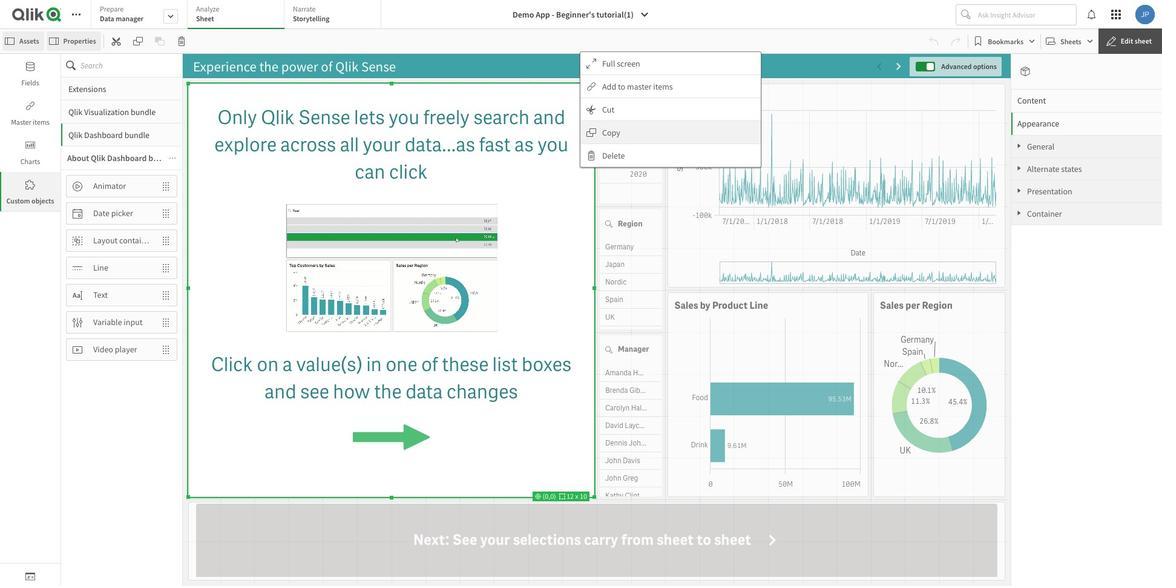 Task type: vqa. For each thing, say whether or not it's contained in the screenshot.
Arrow Right Image
yes



Task type: locate. For each thing, give the bounding box(es) containing it.
sheets
[[1061, 37, 1082, 46]]

1 horizontal spatial line
[[750, 299, 769, 312]]

1 vertical spatial triangle right image
[[1012, 188, 1028, 194]]

charts
[[20, 157, 40, 166]]

puzzle image
[[25, 180, 35, 190]]

2 triangle right image from the top
[[1012, 188, 1028, 194]]

animator
[[93, 181, 126, 191]]

0 vertical spatial dashboard
[[84, 129, 123, 140]]

greg
[[623, 473, 639, 483]]

items inside menu item
[[654, 81, 673, 92]]

1 triangle right image from the top
[[1012, 143, 1028, 149]]

line up text
[[93, 262, 108, 273]]

sheet right edit on the top of page
[[1135, 36, 1153, 45]]

extensions
[[68, 83, 106, 94]]

1 move image from the top
[[155, 203, 177, 224]]

you
[[389, 105, 420, 130], [538, 132, 569, 157]]

usa image
[[600, 327, 648, 344]]

triangle right image down alternate
[[1012, 188, 1028, 194]]

bundle down qlik dashboard bundle tab
[[149, 153, 174, 164]]

1 vertical spatial bundle
[[125, 129, 150, 140]]

bookmarks
[[989, 37, 1024, 46]]

2017 optional. 1 of 5 row
[[600, 113, 663, 131]]

1 horizontal spatial and
[[534, 105, 566, 130]]

your
[[363, 132, 401, 157], [481, 531, 510, 550]]

0 vertical spatial line
[[93, 262, 108, 273]]

james peterson image
[[1136, 5, 1156, 24]]

2 move image from the top
[[155, 312, 177, 333]]

region right per
[[923, 299, 953, 312]]

1 horizontal spatial items
[[654, 81, 673, 92]]

cut image
[[111, 36, 121, 46]]

0 vertical spatial triangle right image
[[1012, 143, 1028, 149]]

2 triangle right image from the top
[[1012, 210, 1028, 216]]

bundle up about qlik dashboard bundle
[[125, 129, 150, 140]]

john left greg
[[606, 473, 622, 483]]

spain optional. 4 of 7 row
[[600, 291, 663, 309]]

app
[[536, 9, 550, 20]]

japan optional. 2 of 7 row
[[600, 256, 663, 274]]

custom
[[6, 196, 30, 205]]

demo app - beginner's tutorial(1) button
[[506, 5, 657, 24]]

as
[[515, 132, 534, 157]]

per
[[906, 299, 921, 312]]

video
[[93, 344, 113, 355]]

bundle for qlik dashboard bundle
[[125, 129, 150, 140]]

variables image
[[25, 572, 35, 581]]

2 horizontal spatial sheet
[[1135, 36, 1153, 45]]

triangle right image down the general
[[1012, 165, 1028, 171]]

1 vertical spatial john
[[606, 473, 622, 483]]

0 vertical spatial and
[[534, 105, 566, 130]]

2018 optional. 2 of 5 row
[[600, 131, 663, 148]]

kathy
[[606, 491, 624, 501]]

delete image
[[177, 36, 186, 46]]

1 horizontal spatial sheet
[[715, 531, 752, 550]]

1 vertical spatial line
[[750, 299, 769, 312]]

video player
[[93, 344, 137, 355]]

japan
[[606, 260, 625, 270]]

next: see your selections carry from sheet to sheet application
[[188, 502, 1006, 581]]

triangle right image down "presentation"
[[1012, 210, 1028, 216]]

move image
[[155, 203, 177, 224], [155, 230, 177, 251], [155, 258, 177, 278], [155, 285, 177, 306], [155, 339, 177, 360]]

content tab
[[1012, 89, 1163, 112]]

bundle inside tab
[[125, 129, 150, 140]]

move image for container
[[155, 230, 177, 251]]

1 triangle right image from the top
[[1012, 165, 1028, 171]]

1 vertical spatial you
[[538, 132, 569, 157]]

boxes
[[522, 352, 572, 378]]

region up germany optional. 1 of 7 row
[[618, 219, 643, 229]]

1 horizontal spatial your
[[481, 531, 510, 550]]

your right see
[[481, 531, 510, 550]]

0 vertical spatial your
[[363, 132, 401, 157]]

fields button
[[0, 54, 61, 93]]

list
[[493, 352, 518, 378]]

carolyn halmon
[[606, 403, 656, 413]]

usa optional. 6 of 7 row
[[600, 327, 663, 344]]

delete menu item
[[581, 144, 761, 167]]

about
[[67, 153, 89, 164]]

1 john from the top
[[606, 456, 622, 465]]

0 vertical spatial john
[[606, 456, 622, 465]]

add to master items
[[603, 81, 673, 92]]

move image for animator
[[155, 176, 177, 197]]

5 move image from the top
[[155, 339, 177, 360]]

delete
[[603, 150, 625, 161]]

alternate
[[1028, 164, 1060, 174]]

and inside the 'only qlik sense lets you freely search and explore across all your data...as fast as you can click'
[[534, 105, 566, 130]]

david laychak
[[606, 421, 651, 430]]

sheet
[[196, 14, 214, 23]]

appearance tab
[[1012, 112, 1163, 135]]

(0,0)
[[542, 492, 559, 501]]

0 horizontal spatial line
[[93, 262, 108, 273]]

amanda honda optional. 1 of 19 row
[[600, 364, 663, 382]]

1 vertical spatial items
[[33, 117, 50, 127]]

next:
[[414, 531, 450, 550]]

0 horizontal spatial region
[[618, 219, 643, 229]]

sales inside application
[[880, 299, 904, 312]]

clinton
[[625, 491, 648, 501]]

triangle right image
[[1012, 165, 1028, 171], [1012, 210, 1028, 216]]

0 vertical spatial region
[[618, 219, 643, 229]]

picker
[[111, 208, 133, 219]]

0 vertical spatial move image
[[155, 176, 177, 197]]

tab list containing extensions
[[61, 77, 182, 586]]

full screen menu item
[[581, 52, 761, 75]]

region
[[618, 219, 643, 229], [923, 299, 953, 312]]

bundle up qlik dashboard bundle tab
[[131, 106, 156, 117]]

0 vertical spatial to
[[618, 81, 626, 92]]

copy image
[[133, 36, 143, 46]]

qlik dashboard bundle tab
[[61, 123, 182, 146]]

sales left over
[[675, 90, 699, 103]]

to
[[618, 81, 626, 92], [697, 531, 712, 550]]

john down "dennis"
[[606, 456, 622, 465]]

items right master
[[654, 81, 673, 92]]

fields
[[21, 78, 39, 87]]

year
[[618, 93, 634, 103]]

move image down more information icon
[[155, 176, 177, 197]]

triangle right image for general
[[1012, 143, 1028, 149]]

sheet inside button
[[1135, 36, 1153, 45]]

qlik right only
[[261, 105, 295, 130]]

line inside tab list
[[93, 262, 108, 273]]

1 vertical spatial tab list
[[61, 77, 182, 586]]

you right as
[[538, 132, 569, 157]]

move image
[[155, 176, 177, 197], [155, 312, 177, 333]]

line right product
[[750, 299, 769, 312]]

1 vertical spatial triangle right image
[[1012, 210, 1028, 216]]

sheets button
[[1044, 31, 1097, 51]]

fast
[[479, 132, 511, 157]]

sales over time
[[675, 90, 745, 103]]

presentation
[[1028, 186, 1073, 197]]

1 vertical spatial your
[[481, 531, 510, 550]]

2 john from the top
[[606, 473, 622, 483]]

and inside click on a value(s) in one of these list boxes and see how the data changes
[[265, 379, 296, 405]]

0 vertical spatial bundle
[[131, 106, 156, 117]]

you right lets
[[389, 105, 420, 130]]

line
[[93, 262, 108, 273], [750, 299, 769, 312]]

add
[[603, 81, 617, 92]]

john
[[606, 456, 622, 465], [606, 473, 622, 483]]

2 vertical spatial bundle
[[149, 153, 174, 164]]

and down a
[[265, 379, 296, 405]]

sales over time application
[[668, 84, 1006, 288]]

bundle for qlik visualization bundle
[[131, 106, 156, 117]]

object image
[[25, 141, 35, 150]]

sheet right from at the right
[[657, 531, 694, 550]]

john greg
[[606, 473, 639, 483]]

0 vertical spatial you
[[389, 105, 420, 130]]

qlik down extensions
[[68, 106, 83, 117]]

sales for sales over time
[[675, 90, 699, 103]]

alternate states
[[1028, 164, 1083, 174]]

nordic optional. 3 of 7 row
[[600, 274, 663, 291]]

dashboard down visualization on the left of page
[[84, 129, 123, 140]]

1 horizontal spatial to
[[697, 531, 712, 550]]

1 horizontal spatial region
[[923, 299, 953, 312]]

0 vertical spatial tab list
[[91, 0, 386, 30]]

triangle right image
[[1012, 143, 1028, 149], [1012, 188, 1028, 194]]

0 horizontal spatial your
[[363, 132, 401, 157]]

1 vertical spatial move image
[[155, 312, 177, 333]]

application
[[0, 0, 1163, 586], [188, 84, 595, 497]]

john for john greg
[[606, 473, 622, 483]]

bookmarks button
[[972, 31, 1039, 51]]

triangle right image down the 'appearance'
[[1012, 143, 1028, 149]]

2018
[[630, 134, 647, 144]]

0 horizontal spatial items
[[33, 117, 50, 127]]

and up as
[[534, 105, 566, 130]]

0 horizontal spatial and
[[265, 379, 296, 405]]

storytelling
[[293, 14, 330, 23]]

analyze
[[196, 4, 220, 13]]

sales by product line application
[[668, 293, 869, 497]]

Ask Insight Advisor text field
[[976, 5, 1077, 24]]

1 move image from the top
[[155, 176, 177, 197]]

your up can
[[363, 132, 401, 157]]

layout
[[93, 235, 118, 246]]

laychak
[[625, 421, 651, 430]]

qlik right about
[[91, 153, 106, 164]]

sales left by
[[675, 299, 699, 312]]

gibson
[[630, 385, 652, 395]]

master
[[11, 117, 31, 127]]

menu
[[581, 52, 761, 167]]

qlik up about
[[68, 129, 83, 140]]

on
[[257, 352, 279, 378]]

qlik inside tab
[[68, 129, 83, 140]]

sheet left arrow right image on the right bottom of the page
[[715, 531, 752, 550]]

john davis optional. 6 of 19 row
[[600, 452, 663, 470]]

0 horizontal spatial sheet
[[657, 531, 694, 550]]

1 vertical spatial to
[[697, 531, 712, 550]]

tab list
[[91, 0, 386, 30], [61, 77, 182, 586]]

1 horizontal spatial you
[[538, 132, 569, 157]]

one
[[386, 352, 418, 378]]

link image
[[25, 101, 35, 111]]

davis
[[623, 456, 641, 465]]

line inside application
[[750, 299, 769, 312]]

advanced options
[[942, 62, 997, 71]]

by
[[701, 299, 711, 312]]

general
[[1028, 141, 1055, 152]]

explore
[[214, 132, 277, 157]]

0 vertical spatial items
[[654, 81, 673, 92]]

carolyn halmon optional. 3 of 19 row
[[600, 399, 663, 417]]

david laychak optional. 4 of 19 row
[[600, 417, 663, 435]]

to inside button
[[697, 531, 712, 550]]

custom objects
[[6, 196, 54, 205]]

sense
[[299, 105, 350, 130]]

move image right input
[[155, 312, 177, 333]]

2 move image from the top
[[155, 230, 177, 251]]

sales left per
[[880, 299, 904, 312]]

tab list containing prepare
[[91, 0, 386, 30]]

dennis johnson
[[606, 438, 657, 448]]

1 vertical spatial and
[[265, 379, 296, 405]]

dashboard down qlik dashboard bundle tab
[[107, 153, 147, 164]]

0 horizontal spatial to
[[618, 81, 626, 92]]

items down link image
[[33, 117, 50, 127]]

appearance
[[1018, 118, 1060, 129]]

triangle right image for container
[[1012, 210, 1028, 216]]

advanced
[[942, 62, 972, 71]]

0 vertical spatial triangle right image
[[1012, 165, 1028, 171]]

move image for variable input
[[155, 312, 177, 333]]

cut menu item
[[581, 98, 761, 121]]

changes
[[447, 379, 518, 405]]

germany optional. 1 of 7 row
[[600, 239, 663, 256]]

properties button
[[46, 31, 101, 51]]

1 vertical spatial region
[[923, 299, 953, 312]]

content
[[1018, 95, 1047, 106]]



Task type: describe. For each thing, give the bounding box(es) containing it.
amanda
[[606, 368, 632, 378]]

nordic
[[606, 278, 627, 287]]

triangle right image for alternate states
[[1012, 165, 1028, 171]]

1 vertical spatial dashboard
[[107, 153, 147, 164]]

brenda gibson
[[606, 385, 652, 395]]

data
[[406, 379, 443, 405]]

qlik inside the 'only qlik sense lets you freely search and explore across all your data...as fast as you can click'
[[261, 105, 295, 130]]

carry
[[584, 531, 619, 550]]

container
[[119, 235, 153, 246]]

move image for player
[[155, 339, 177, 360]]

only qlik sense lets you freely search and explore across all your data...as fast as you can click
[[214, 105, 569, 184]]

germany
[[606, 242, 634, 252]]

edit sheet button
[[1099, 28, 1163, 54]]

full screen
[[603, 58, 641, 69]]

halmon
[[631, 403, 656, 413]]

john greg optional. 7 of 19 row
[[600, 470, 663, 487]]

over
[[701, 90, 722, 103]]

see
[[453, 531, 478, 550]]

options
[[974, 62, 997, 71]]

database image
[[25, 62, 35, 71]]

to inside menu item
[[618, 81, 626, 92]]

next sheet: product details image
[[895, 62, 904, 71]]

qlik visualization bundle
[[68, 106, 156, 117]]

2020
[[630, 170, 647, 179]]

next: see your selections carry from sheet to sheet
[[414, 531, 752, 550]]

assets button
[[2, 31, 44, 51]]

arrow right image
[[766, 533, 781, 548]]

data
[[100, 14, 114, 23]]

honda
[[633, 368, 655, 378]]

x
[[576, 492, 579, 501]]

2020 optional. 4 of 5 row
[[600, 166, 663, 184]]

demo
[[513, 9, 534, 20]]

prepare data manager
[[100, 4, 144, 23]]

click
[[389, 159, 428, 184]]

master
[[627, 81, 652, 92]]

edit
[[1121, 36, 1134, 45]]

items inside button
[[33, 117, 50, 127]]

can
[[355, 159, 385, 184]]

time
[[724, 90, 745, 103]]

region inside sales per region application
[[923, 299, 953, 312]]

Search text field
[[81, 54, 182, 77]]

spain
[[606, 295, 624, 305]]

your inside the 'only qlik sense lets you freely search and explore across all your data...as fast as you can click'
[[363, 132, 401, 157]]

date picker
[[93, 208, 133, 219]]

sales per region application
[[874, 293, 1006, 497]]

triangle right image for presentation
[[1012, 188, 1028, 194]]

2017
[[630, 117, 647, 127]]

edit sheet
[[1121, 36, 1153, 45]]

dennis johnson optional. 5 of 19 row
[[600, 435, 663, 452]]

move image for picker
[[155, 203, 177, 224]]

a
[[283, 352, 292, 378]]

lets
[[354, 105, 385, 130]]

john for john davis
[[606, 456, 622, 465]]

your inside button
[[481, 531, 510, 550]]

prepare
[[100, 4, 124, 13]]

these
[[442, 352, 489, 378]]

add to master items menu item
[[581, 75, 761, 98]]

copy menu item
[[581, 121, 761, 144]]

player
[[115, 344, 137, 355]]

sales for sales per region
[[880, 299, 904, 312]]

selections
[[513, 531, 581, 550]]

visualization
[[84, 106, 129, 117]]

sales for sales by product line
[[675, 299, 699, 312]]

menu containing full screen
[[581, 52, 761, 167]]

the
[[374, 379, 402, 405]]

variable
[[93, 317, 122, 328]]

brenda gibson optional. 2 of 19 row
[[600, 382, 663, 399]]

3 move image from the top
[[155, 258, 177, 278]]

all
[[340, 132, 359, 157]]

uk
[[606, 313, 615, 322]]

brenda
[[606, 385, 628, 395]]

analyze sheet
[[196, 4, 220, 23]]

master items
[[11, 117, 50, 127]]

input
[[124, 317, 143, 328]]

more information image
[[169, 147, 176, 170]]

box image
[[1021, 67, 1031, 76]]

0 horizontal spatial you
[[389, 105, 420, 130]]

amanda honda
[[606, 368, 655, 378]]

objects
[[32, 196, 54, 205]]

data...as
[[405, 132, 475, 157]]

-
[[552, 9, 555, 20]]

click
[[211, 352, 253, 378]]

in
[[367, 352, 382, 378]]

narrate storytelling
[[293, 4, 330, 23]]

manager
[[116, 14, 144, 23]]

assets
[[19, 36, 39, 45]]

kathy clinton
[[606, 491, 648, 501]]

4 move image from the top
[[155, 285, 177, 306]]

master items button
[[0, 93, 61, 133]]

uk optional. 5 of 7 row
[[600, 309, 663, 327]]

10
[[580, 492, 587, 501]]

product
[[713, 299, 748, 312]]

next: see your selections carry from sheet to sheet button
[[196, 504, 998, 577]]

demo app - beginner's tutorial(1)
[[513, 9, 634, 20]]

kathy clinton optional. 8 of 19 row
[[600, 487, 663, 505]]

carolyn
[[606, 403, 630, 413]]

search
[[474, 105, 530, 130]]

value(s)
[[296, 352, 363, 378]]

layout container
[[93, 235, 153, 246]]

sales by product line
[[675, 299, 769, 312]]

dashboard inside qlik dashboard bundle tab
[[84, 129, 123, 140]]

how
[[333, 379, 370, 405]]

only
[[218, 105, 257, 130]]

full
[[603, 58, 616, 69]]



